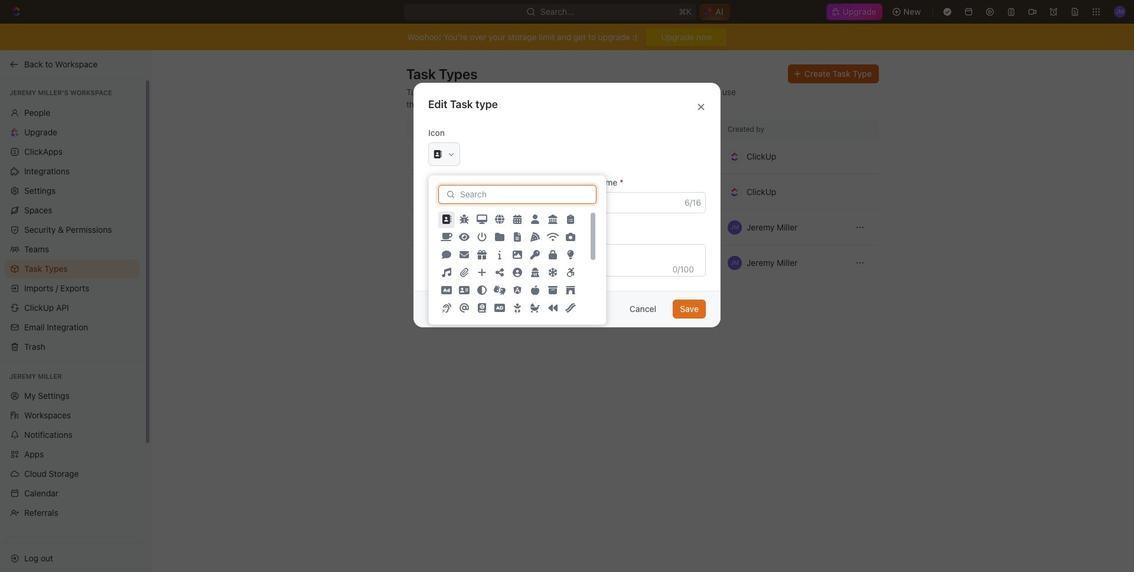 Task type: vqa. For each thing, say whether or not it's contained in the screenshot.
Search tasks... text field
no



Task type: describe. For each thing, give the bounding box(es) containing it.
angular image
[[513, 286, 522, 295]]

hands asl interpreting image
[[494, 286, 506, 295]]

box archive image
[[548, 286, 558, 295]]

0 horizontal spatial address book image
[[414, 257, 426, 269]]

1 horizontal spatial bug image
[[460, 215, 469, 224]]

avatar options list
[[438, 211, 589, 424]]

info image
[[495, 250, 505, 260]]

eye image
[[459, 232, 470, 242]]

image image
[[513, 250, 522, 260]]

Describe your task type text field
[[428, 244, 706, 277]]

book atlas image
[[478, 303, 487, 313]]

pizza slice image
[[531, 232, 540, 242]]

mug saucer image
[[441, 232, 453, 242]]

baby carriage image
[[531, 303, 540, 313]]

at image
[[460, 303, 469, 313]]

baby image
[[513, 303, 522, 313]]

lightbulb image
[[566, 250, 576, 260]]

clipboard list image
[[566, 215, 576, 224]]

gift image
[[478, 250, 487, 260]]

snowflake image
[[548, 268, 558, 277]]

0 horizontal spatial bug image
[[414, 221, 426, 233]]

apple whole image
[[531, 286, 540, 295]]

comment image
[[442, 250, 452, 260]]

lock image
[[548, 250, 558, 260]]

ear listen image
[[442, 303, 452, 313]]

user secret image
[[531, 268, 540, 277]]

key image
[[531, 250, 540, 260]]

list item inside avatar options list
[[438, 211, 456, 229]]

user image
[[531, 215, 540, 224]]

address book image
[[442, 215, 452, 224]]

paperclip image
[[460, 268, 469, 277]]



Task type: locate. For each thing, give the bounding box(es) containing it.
1 vertical spatial address book image
[[414, 257, 426, 269]]

archway image
[[566, 286, 576, 295]]

address card image
[[459, 286, 470, 295]]

wifi image
[[547, 232, 559, 242]]

rectangle ad image
[[441, 286, 452, 295]]

camera image
[[566, 232, 576, 242]]

bug image left address book image
[[414, 221, 426, 233]]

file lines image
[[513, 232, 522, 242]]

circle user image
[[513, 268, 522, 277]]

desktop image
[[477, 215, 488, 224]]

address book image
[[434, 150, 442, 158], [414, 257, 426, 269]]

landmark image
[[548, 215, 558, 224]]

accessible icon image
[[566, 268, 576, 277]]

calendar days image
[[513, 215, 522, 224]]

bug image left desktop icon at left top
[[460, 215, 469, 224]]

music image
[[442, 268, 452, 277]]

backward image
[[548, 303, 558, 313]]

0 vertical spatial address book image
[[434, 150, 442, 158]]

envelope image
[[460, 250, 469, 260]]

plus image
[[478, 268, 487, 277]]

globe image
[[495, 215, 505, 224]]

Search text field
[[460, 187, 589, 202]]

folder image
[[495, 232, 505, 242]]

bacon image
[[566, 303, 576, 313]]

People field
[[572, 192, 706, 213]]

bug image
[[460, 215, 469, 224], [414, 221, 426, 233]]

Person field
[[428, 192, 563, 213]]

circle half stroke image
[[478, 286, 487, 295]]

share nodes image
[[495, 268, 505, 277]]

audio description image
[[495, 303, 505, 313]]

list item
[[438, 211, 456, 229]]

1 horizontal spatial address book image
[[434, 150, 442, 158]]

power off image
[[478, 232, 487, 242]]



